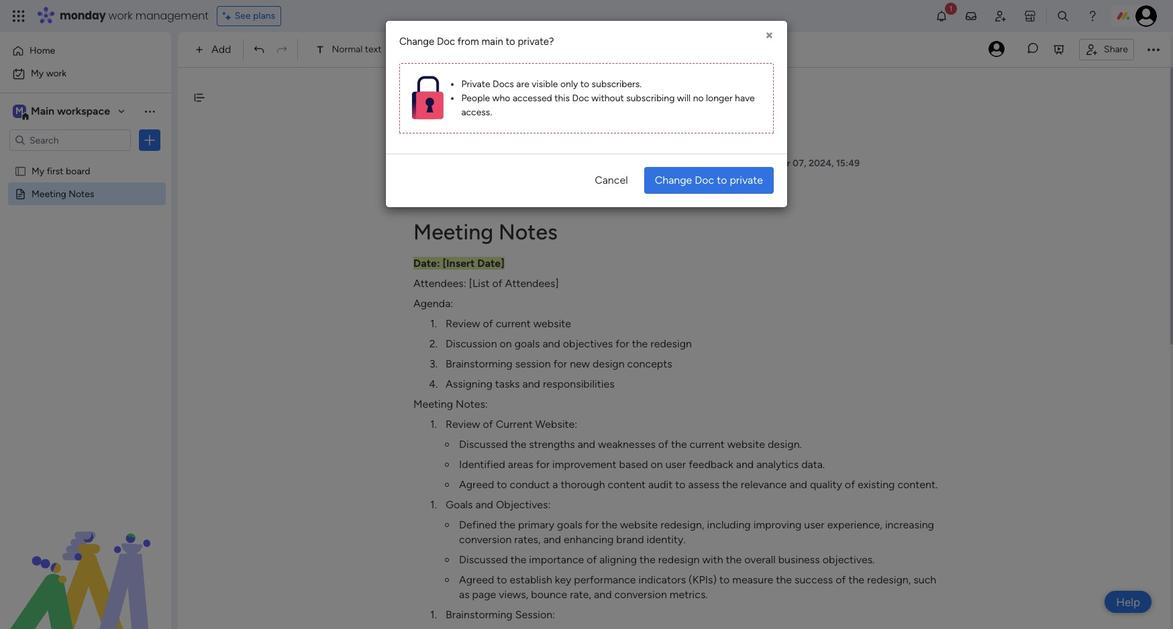 Task type: describe. For each thing, give the bounding box(es) containing it.
content
[[608, 479, 646, 491]]

1 image
[[945, 1, 957, 16]]

from
[[458, 36, 479, 48]]

1 vertical spatial notes
[[69, 188, 94, 199]]

conversion inside defined the primary goals for the website redesign, including improving user experience, increasing conversion rates, and enhancing brand identity.
[[459, 534, 512, 547]]

dynamic values image
[[601, 43, 615, 56]]

a
[[553, 479, 558, 491]]

new
[[570, 358, 590, 371]]

the up concepts
[[632, 338, 648, 350]]

2 image for identified areas for improvement based on user feedback and analytics data.
[[445, 463, 449, 467]]

board
[[66, 165, 90, 177]]

defined
[[459, 519, 497, 532]]

0 horizontal spatial on
[[500, 338, 512, 350]]

the right "with"
[[726, 554, 742, 567]]

relevance
[[741, 479, 787, 491]]

2 2024, from the left
[[809, 158, 834, 169]]

see plans button
[[217, 6, 281, 26]]

visible
[[532, 78, 558, 90]]

kendall
[[467, 158, 499, 169]]

docs
[[493, 78, 514, 90]]

1 . for goals and objectives:
[[430, 499, 437, 512]]

2 image for defined the primary goals for the website redesign, including improving user experience, increasing conversion rates, and enhancing brand identity.
[[445, 524, 449, 528]]

brainstorming session for new design concepts
[[446, 358, 673, 371]]

improving
[[754, 519, 802, 532]]

2 07, from the left
[[793, 158, 807, 169]]

and up brainstorming session for new design concepts
[[543, 338, 561, 350]]

m
[[15, 105, 23, 117]]

2 horizontal spatial website
[[728, 438, 765, 451]]

main workspace
[[31, 105, 110, 117]]

objectives:
[[496, 499, 551, 512]]

1 . for review of current website:
[[430, 418, 437, 431]]

private docs are visible only to subscribers. people who accessed this doc without subscribing will no longer have access.
[[462, 78, 755, 118]]

for up the design
[[616, 338, 630, 350]]

workspace
[[57, 105, 110, 117]]

invite members image
[[994, 9, 1008, 23]]

× button
[[765, 26, 774, 43]]

weaknesses
[[598, 438, 656, 451]]

update feed image
[[965, 9, 978, 23]]

identity.
[[647, 534, 686, 547]]

undo ⌘+z image
[[253, 44, 266, 56]]

3
[[430, 358, 436, 371]]

my for my work
[[31, 68, 44, 79]]

aligning
[[600, 554, 637, 567]]

date]
[[478, 257, 505, 270]]

workspace image
[[13, 104, 26, 119]]

see
[[235, 10, 251, 21]]

parks
[[501, 158, 524, 169]]

change doc to private button
[[644, 167, 774, 194]]

1 vertical spatial redesign
[[658, 554, 700, 567]]

metrics.
[[670, 589, 708, 602]]

list box containing my first board
[[0, 157, 171, 386]]

of up discussion
[[483, 318, 493, 330]]

views,
[[499, 589, 529, 602]]

the down 'goals and objectives:'
[[500, 519, 516, 532]]

0 vertical spatial redesign
[[651, 338, 692, 350]]

to inside the private docs are visible only to subscribers. people who accessed this doc without subscribing will no longer have access.
[[581, 78, 590, 90]]

to right main
[[506, 36, 515, 48]]

2 vertical spatial notes
[[499, 220, 558, 245]]

strengths
[[529, 438, 575, 451]]

Meeting Notes field
[[409, 115, 590, 150]]

change for change doc to private
[[655, 174, 692, 186]]

normal
[[332, 44, 363, 55]]

key
[[555, 574, 572, 587]]

review for review of current website
[[446, 318, 480, 330]]

quality
[[810, 479, 843, 491]]

identified
[[459, 459, 505, 471]]

doc inside the private docs are visible only to subscribers. people who accessed this doc without subscribing will no longer have access.
[[572, 92, 589, 104]]

normal text
[[332, 44, 382, 55]]

enhancing
[[564, 534, 614, 547]]

private?
[[518, 36, 554, 48]]

last updated mar 07, 2024, 15:49
[[717, 158, 860, 169]]

. for brainstorming session:
[[435, 609, 437, 622]]

date: [insert date]
[[414, 257, 505, 270]]

monday
[[60, 8, 106, 23]]

. for goals and objectives:
[[435, 499, 437, 512]]

creator kendall parks
[[432, 158, 524, 169]]

the up brand
[[602, 519, 618, 532]]

doc for change doc from main to private?
[[437, 36, 455, 48]]

of down enhancing
[[587, 554, 597, 567]]

redesign, inside defined the primary goals for the website redesign, including improving user experience, increasing conversion rates, and enhancing brand identity.
[[661, 519, 705, 532]]

1 mar from the left
[[596, 158, 612, 169]]

creator
[[432, 158, 464, 169]]

and inside "agreed to establish key performance indicators (kpis) to measure the success of the redesign, such as page views, bounce rate, and conversion metrics."
[[594, 589, 612, 602]]

monday marketplace image
[[1024, 9, 1037, 23]]

who
[[493, 92, 511, 104]]

accessed
[[513, 92, 552, 104]]

main
[[482, 36, 503, 48]]

the up identified areas for improvement based on user feedback and analytics data.
[[671, 438, 687, 451]]

the down objectives.
[[849, 574, 865, 587]]

improvement
[[553, 459, 617, 471]]

home
[[30, 45, 55, 56]]

to inside change doc to private "button"
[[717, 174, 727, 186]]

0 vertical spatial current
[[496, 318, 531, 330]]

0 vertical spatial user
[[666, 459, 686, 471]]

1 15:49 from the left
[[658, 158, 682, 169]]

longer
[[706, 92, 733, 104]]

and down data.
[[790, 479, 808, 491]]

people
[[462, 92, 490, 104]]

help button
[[1105, 592, 1152, 614]]

discussed for discussed the strengths and weaknesses of the current website design.
[[459, 438, 508, 451]]

and down session
[[523, 378, 540, 391]]

help
[[1117, 596, 1141, 609]]

brand
[[617, 534, 644, 547]]

2 15:49 from the left
[[837, 158, 860, 169]]

1 2024, from the left
[[630, 158, 656, 169]]

agreed for agreed to establish key performance indicators (kpis) to measure the success of the redesign, such as page views, bounce rate, and conversion metrics.
[[459, 574, 494, 587]]

conversion inside "agreed to establish key performance indicators (kpis) to measure the success of the redesign, such as page views, bounce rate, and conversion metrics."
[[615, 589, 667, 602]]

success
[[795, 574, 833, 587]]

. for review of current website
[[435, 318, 437, 330]]

objectives.
[[823, 554, 875, 567]]

brainstorming for brainstorming session for new design concepts
[[446, 358, 513, 371]]

brainstorming for brainstorming session:
[[446, 609, 513, 622]]

performance
[[574, 574, 636, 587]]

defined the primary goals for the website redesign, including improving user experience, increasing conversion rates, and enhancing brand identity.
[[459, 519, 937, 547]]

rate,
[[570, 589, 592, 602]]

goals inside defined the primary goals for the website redesign, including improving user experience, increasing conversion rates, and enhancing brand identity.
[[557, 519, 583, 532]]

my work option
[[8, 63, 163, 85]]

meeting notes inside field
[[412, 115, 586, 149]]

the right assess
[[723, 479, 738, 491]]

style button
[[533, 38, 567, 61]]

objectives
[[563, 338, 613, 350]]

to right (kpis)
[[720, 574, 730, 587]]

redesign, inside "agreed to establish key performance indicators (kpis) to measure the success of the redesign, such as page views, bounce rate, and conversion metrics."
[[867, 574, 911, 587]]

workspace selection element
[[13, 103, 112, 121]]

brainstorming session:
[[446, 609, 555, 622]]

change for change doc from main to private?
[[399, 36, 435, 48]]

including
[[707, 519, 751, 532]]

this
[[555, 92, 570, 104]]

user inside defined the primary goals for the website redesign, including improving user experience, increasing conversion rates, and enhancing brand identity.
[[804, 519, 825, 532]]

search everything image
[[1057, 9, 1070, 23]]

website inside defined the primary goals for the website redesign, including improving user experience, increasing conversion rates, and enhancing brand identity.
[[620, 519, 658, 532]]

business
[[779, 554, 820, 567]]

public board image for meeting notes
[[14, 187, 27, 200]]

will
[[677, 92, 691, 104]]

measure
[[733, 574, 774, 587]]

0 vertical spatial goals
[[515, 338, 540, 350]]

style
[[539, 44, 561, 55]]

1 for brainstorming session:
[[430, 609, 435, 622]]

the down rates,
[[511, 554, 527, 567]]

created
[[559, 158, 593, 169]]

2 image for discussed the strengths and weaknesses of the current website design.
[[445, 443, 449, 447]]



Task type: locate. For each thing, give the bounding box(es) containing it.
0 vertical spatial agreed
[[459, 479, 494, 491]]

review for review of current website:
[[446, 418, 480, 431]]

1 2 image from the top
[[445, 443, 449, 447]]

agreed down identified
[[459, 479, 494, 491]]

1 vertical spatial doc
[[572, 92, 589, 104]]

discussed the strengths and weaknesses of the current website design.
[[459, 438, 802, 451]]

work right monday
[[108, 8, 133, 23]]

meeting down the first
[[32, 188, 66, 199]]

doc
[[437, 36, 455, 48], [572, 92, 589, 104], [695, 174, 715, 186]]

. down 2 .
[[436, 358, 438, 371]]

2 1 . from the top
[[430, 418, 437, 431]]

of up identified areas for improvement based on user feedback and analytics data.
[[659, 438, 669, 451]]

3 1 . from the top
[[430, 499, 437, 512]]

change doc to private
[[655, 174, 763, 186]]

1 brainstorming from the top
[[446, 358, 513, 371]]

1 . for review of current website
[[430, 318, 437, 330]]

07,
[[614, 158, 628, 169], [793, 158, 807, 169]]

1 horizontal spatial change
[[655, 174, 692, 186]]

0 vertical spatial discussed
[[459, 438, 508, 451]]

board activity image
[[989, 41, 1005, 57]]

user right 'improving'
[[804, 519, 825, 532]]

of right "quality"
[[845, 479, 855, 491]]

meeting notes:
[[414, 398, 488, 411]]

and up relevance
[[736, 459, 754, 471]]

goals
[[515, 338, 540, 350], [557, 519, 583, 532]]

my for my first board
[[32, 165, 44, 177]]

private
[[462, 78, 491, 90]]

subscribing
[[627, 92, 675, 104]]

increasing
[[886, 519, 935, 532]]

notes up date]
[[499, 220, 558, 245]]

mar up cancel
[[596, 158, 612, 169]]

0 vertical spatial doc
[[437, 36, 455, 48]]

home option
[[8, 40, 163, 62]]

1 . for brainstorming session:
[[430, 609, 437, 622]]

meeting
[[412, 115, 512, 149], [32, 188, 66, 199], [414, 220, 494, 245], [414, 398, 453, 411]]

0 horizontal spatial 07,
[[614, 158, 628, 169]]

1 vertical spatial brainstorming
[[446, 609, 513, 622]]

2 vertical spatial 2 image
[[445, 559, 449, 563]]

work down home
[[46, 68, 67, 79]]

1 agreed from the top
[[459, 479, 494, 491]]

brainstorming down discussion
[[446, 358, 513, 371]]

4 1 from the top
[[430, 609, 435, 622]]

3 2 image from the top
[[445, 559, 449, 563]]

to up 'goals and objectives:'
[[497, 479, 507, 491]]

agreed up page
[[459, 574, 494, 587]]

0 horizontal spatial conversion
[[459, 534, 512, 547]]

assess
[[688, 479, 720, 491]]

0 vertical spatial conversion
[[459, 534, 512, 547]]

0 vertical spatial website
[[534, 318, 571, 330]]

first
[[47, 165, 64, 177]]

cancel button
[[584, 167, 639, 194]]

goals up session
[[515, 338, 540, 350]]

1 vertical spatial user
[[804, 519, 825, 532]]

2 image down meeting notes:
[[445, 443, 449, 447]]

2 image up goals
[[445, 483, 449, 487]]

monday work management
[[60, 8, 209, 23]]

. down the 3 .
[[436, 378, 438, 391]]

responsibilities
[[543, 378, 615, 391]]

user up audit
[[666, 459, 686, 471]]

1 vertical spatial public board image
[[14, 187, 27, 200]]

2 mar from the left
[[774, 158, 791, 169]]

add to favorites image
[[600, 125, 613, 139]]

discussed the importance of aligning the redesign with the overall business objectives.
[[459, 554, 875, 567]]

2 vertical spatial 2 image
[[445, 579, 449, 583]]

0 vertical spatial 2 image
[[445, 443, 449, 447]]

discussed
[[459, 438, 508, 451], [459, 554, 508, 567]]

meeting notes down my first board
[[32, 188, 94, 199]]

1 vertical spatial my
[[32, 165, 44, 177]]

change right "text"
[[399, 36, 435, 48]]

×
[[765, 26, 774, 43]]

2 vertical spatial meeting notes
[[414, 220, 558, 245]]

work inside option
[[46, 68, 67, 79]]

current
[[496, 318, 531, 330], [690, 438, 725, 451]]

for down strengths
[[536, 459, 550, 471]]

agenda:
[[414, 297, 453, 310]]

subscribers.
[[592, 78, 642, 90]]

have
[[735, 92, 755, 104]]

agreed inside "agreed to establish key performance indicators (kpis) to measure the success of the redesign, such as page views, bounce rate, and conversion metrics."
[[459, 574, 494, 587]]

assigning
[[446, 378, 493, 391]]

1 vertical spatial conversion
[[615, 589, 667, 602]]

on down review of current website
[[500, 338, 512, 350]]

change inside "button"
[[655, 174, 692, 186]]

0 vertical spatial notes
[[516, 115, 586, 149]]

1 horizontal spatial on
[[651, 459, 663, 471]]

0 horizontal spatial goals
[[515, 338, 540, 350]]

1 discussed from the top
[[459, 438, 508, 451]]

1 horizontal spatial redesign,
[[867, 574, 911, 587]]

review
[[446, 318, 480, 330], [446, 418, 480, 431]]

design
[[593, 358, 625, 371]]

0 vertical spatial meeting notes
[[412, 115, 586, 149]]

meeting notes down who
[[412, 115, 586, 149]]

1 horizontal spatial 2024,
[[809, 158, 834, 169]]

1 horizontal spatial goals
[[557, 519, 583, 532]]

attendees:
[[414, 277, 467, 290]]

and
[[543, 338, 561, 350], [523, 378, 540, 391], [578, 438, 596, 451], [736, 459, 754, 471], [790, 479, 808, 491], [476, 499, 493, 512], [544, 534, 561, 547], [594, 589, 612, 602]]

1 vertical spatial agreed
[[459, 574, 494, 587]]

07, up cancel
[[614, 158, 628, 169]]

0 vertical spatial on
[[500, 338, 512, 350]]

redesign, up the identity.
[[661, 519, 705, 532]]

. for discussion on goals and objectives for the redesign
[[436, 338, 438, 350]]

mar right updated
[[774, 158, 791, 169]]

2 discussed from the top
[[459, 554, 508, 567]]

of down notes:
[[483, 418, 493, 431]]

concepts
[[628, 358, 673, 371]]

as
[[459, 589, 470, 602]]

0 horizontal spatial current
[[496, 318, 531, 330]]

for up enhancing
[[585, 519, 599, 532]]

2 1 from the top
[[430, 418, 435, 431]]

doc down only in the left top of the page
[[572, 92, 589, 104]]

0 vertical spatial 2 image
[[445, 483, 449, 487]]

change
[[399, 36, 435, 48], [655, 174, 692, 186]]

mention image
[[580, 43, 593, 56]]

1 vertical spatial 2 image
[[445, 524, 449, 528]]

discussed for discussed the importance of aligning the redesign with the overall business objectives.
[[459, 554, 508, 567]]

agreed to conduct a thorough content audit to assess the relevance and quality of existing content.
[[459, 479, 938, 491]]

1 horizontal spatial work
[[108, 8, 133, 23]]

0 horizontal spatial website
[[534, 318, 571, 330]]

review down notes:
[[446, 418, 480, 431]]

1 1 from the top
[[430, 318, 435, 330]]

on up audit
[[651, 459, 663, 471]]

2 2 image from the top
[[445, 463, 449, 467]]

numbered list image
[[484, 44, 496, 56]]

doc left "private"
[[695, 174, 715, 186]]

1 vertical spatial discussed
[[459, 554, 508, 567]]

0 horizontal spatial change
[[399, 36, 435, 48]]

2024,
[[630, 158, 656, 169], [809, 158, 834, 169]]

1 vertical spatial 2 image
[[445, 463, 449, 467]]

text
[[365, 44, 382, 55]]

2 horizontal spatial doc
[[695, 174, 715, 186]]

notes down this
[[516, 115, 586, 149]]

2 image down goals
[[445, 559, 449, 563]]

1 for goals and objectives:
[[430, 499, 435, 512]]

1 1 . from the top
[[430, 318, 437, 330]]

2 vertical spatial doc
[[695, 174, 715, 186]]

1 . left the brainstorming session:
[[430, 609, 437, 622]]

lottie animation image
[[0, 494, 171, 630]]

1 vertical spatial meeting notes
[[32, 188, 94, 199]]

review up discussion
[[446, 318, 480, 330]]

the down business
[[776, 574, 792, 587]]

for inside defined the primary goals for the website redesign, including improving user experience, increasing conversion rates, and enhancing brand identity.
[[585, 519, 599, 532]]

2 2 image from the top
[[445, 524, 449, 528]]

to up views,
[[497, 574, 507, 587]]

0 horizontal spatial 2024,
[[630, 158, 656, 169]]

current up "feedback" on the right bottom
[[690, 438, 725, 451]]

0 vertical spatial public board image
[[14, 164, 27, 177]]

1 vertical spatial website
[[728, 438, 765, 451]]

agreed to establish key performance indicators (kpis) to measure the success of the redesign, such as page views, bounce rate, and conversion metrics.
[[459, 574, 939, 602]]

1 vertical spatial goals
[[557, 519, 583, 532]]

the up areas
[[511, 438, 527, 451]]

0 horizontal spatial redesign,
[[661, 519, 705, 532]]

1 review from the top
[[446, 318, 480, 330]]

1 horizontal spatial current
[[690, 438, 725, 451]]

3 1 from the top
[[430, 499, 435, 512]]

notes
[[516, 115, 586, 149], [69, 188, 94, 199], [499, 220, 558, 245]]

. down meeting notes:
[[435, 418, 437, 431]]

. up 2 .
[[435, 318, 437, 330]]

my inside list box
[[32, 165, 44, 177]]

establish
[[510, 574, 552, 587]]

doc for change doc to private
[[695, 174, 715, 186]]

doc left from
[[437, 36, 455, 48]]

discussion on goals and objectives for the redesign
[[446, 338, 692, 350]]

checklist image
[[507, 44, 519, 56]]

1 for review of current website
[[430, 318, 435, 330]]

1 vertical spatial current
[[690, 438, 725, 451]]

0 horizontal spatial mar
[[596, 158, 612, 169]]

discussed up identified
[[459, 438, 508, 451]]

1 vertical spatial change
[[655, 174, 692, 186]]

2 image
[[445, 443, 449, 447], [445, 463, 449, 467], [445, 559, 449, 563]]

for left new
[[554, 358, 567, 371]]

0 horizontal spatial 15:49
[[658, 158, 682, 169]]

website up discussion on goals and objectives for the redesign at the bottom of the page
[[534, 318, 571, 330]]

1 . down meeting notes:
[[430, 418, 437, 431]]

meeting inside field
[[412, 115, 512, 149]]

and up importance
[[544, 534, 561, 547]]

redesign, left such
[[867, 574, 911, 587]]

meeting up [insert
[[414, 220, 494, 245]]

2 image for agreed to establish key performance indicators (kpis) to measure the success of the redesign, such as page views, bounce rate, and conversion metrics.
[[445, 579, 449, 583]]

0 vertical spatial review
[[446, 318, 480, 330]]

kendall parks image
[[1136, 5, 1158, 27]]

goals up enhancing
[[557, 519, 583, 532]]

1 vertical spatial work
[[46, 68, 67, 79]]

last
[[717, 158, 734, 169]]

review of current website:
[[446, 418, 578, 431]]

2 image left identified
[[445, 463, 449, 467]]

public board image
[[14, 164, 27, 177], [14, 187, 27, 200]]

. for assigning tasks and responsibilities
[[436, 378, 438, 391]]

2 public board image from the top
[[14, 187, 27, 200]]

. for brainstorming session for new design concepts
[[436, 358, 438, 371]]

0 vertical spatial redesign,
[[661, 519, 705, 532]]

1 horizontal spatial 07,
[[793, 158, 807, 169]]

redesign up concepts
[[651, 338, 692, 350]]

0 vertical spatial my
[[31, 68, 44, 79]]

private
[[730, 174, 763, 186]]

notes down board
[[69, 188, 94, 199]]

0 horizontal spatial user
[[666, 459, 686, 471]]

list box
[[0, 157, 171, 386]]

data.
[[802, 459, 825, 471]]

1 horizontal spatial conversion
[[615, 589, 667, 602]]

public board image for my first board
[[14, 164, 27, 177]]

bounce
[[531, 589, 568, 602]]

analytics
[[757, 459, 799, 471]]

[list
[[469, 277, 490, 290]]

to right only in the left top of the page
[[581, 78, 590, 90]]

1 horizontal spatial mar
[[774, 158, 791, 169]]

primary
[[518, 519, 555, 532]]

option
[[0, 159, 171, 161]]

my inside my work option
[[31, 68, 44, 79]]

work for monday
[[108, 8, 133, 23]]

cancel
[[595, 174, 628, 186]]

redesign down the identity.
[[658, 554, 700, 567]]

1 horizontal spatial doc
[[572, 92, 589, 104]]

2 image for discussed the importance of aligning the redesign with the overall business objectives.
[[445, 559, 449, 563]]

share button
[[1080, 39, 1135, 60]]

1 . up 2 .
[[430, 318, 437, 330]]

1 07, from the left
[[614, 158, 628, 169]]

and inside defined the primary goals for the website redesign, including improving user experience, increasing conversion rates, and enhancing brand identity.
[[544, 534, 561, 547]]

to
[[506, 36, 515, 48], [581, 78, 590, 90], [717, 174, 727, 186], [497, 479, 507, 491], [676, 479, 686, 491], [497, 574, 507, 587], [720, 574, 730, 587]]

1 2 image from the top
[[445, 483, 449, 487]]

1 horizontal spatial user
[[804, 519, 825, 532]]

doc inside "button"
[[695, 174, 715, 186]]

main
[[31, 105, 54, 117]]

design.
[[768, 438, 802, 451]]

1 . left goals
[[430, 499, 437, 512]]

website up brand
[[620, 519, 658, 532]]

session
[[515, 358, 551, 371]]

discussed up page
[[459, 554, 508, 567]]

page
[[472, 589, 496, 602]]

are
[[517, 78, 530, 90]]

4 1 . from the top
[[430, 609, 437, 622]]

of down objectives.
[[836, 574, 846, 587]]

. left the brainstorming session:
[[435, 609, 437, 622]]

to down last on the right top
[[717, 174, 727, 186]]

brainstorming down page
[[446, 609, 513, 622]]

2 image for agreed to conduct a thorough content audit to assess the relevance and quality of existing content.
[[445, 483, 449, 487]]

2
[[430, 338, 436, 350]]

assigning tasks and responsibilities
[[446, 378, 615, 391]]

based
[[619, 459, 648, 471]]

2 brainstorming from the top
[[446, 609, 513, 622]]

2 vertical spatial website
[[620, 519, 658, 532]]

website up analytics
[[728, 438, 765, 451]]

session:
[[515, 609, 555, 622]]

(kpis)
[[689, 574, 717, 587]]

current down attendees]
[[496, 318, 531, 330]]

2 image down goals
[[445, 524, 449, 528]]

conversion down "defined"
[[459, 534, 512, 547]]

1 vertical spatial redesign,
[[867, 574, 911, 587]]

. left goals
[[435, 499, 437, 512]]

brainstorming
[[446, 358, 513, 371], [446, 609, 513, 622]]

07, right updated
[[793, 158, 807, 169]]

3 2 image from the top
[[445, 579, 449, 583]]

and up improvement
[[578, 438, 596, 451]]

such
[[914, 574, 937, 587]]

notes inside field
[[516, 115, 586, 149]]

0 horizontal spatial work
[[46, 68, 67, 79]]

2 image
[[445, 483, 449, 487], [445, 524, 449, 528], [445, 579, 449, 583]]

Search in workspace field
[[28, 133, 112, 148]]

conversion down indicators
[[615, 589, 667, 602]]

my work
[[31, 68, 67, 79]]

1 for review of current website:
[[430, 418, 435, 431]]

my
[[31, 68, 44, 79], [32, 165, 44, 177]]

notifications image
[[935, 9, 949, 23]]

notes:
[[456, 398, 488, 411]]

change down created mar 07, 2024, 15:49
[[655, 174, 692, 186]]

0 vertical spatial work
[[108, 8, 133, 23]]

15:49
[[658, 158, 682, 169], [837, 158, 860, 169]]

conversion
[[459, 534, 512, 547], [615, 589, 667, 602]]

overall
[[745, 554, 776, 567]]

discussion
[[446, 338, 497, 350]]

0 horizontal spatial doc
[[437, 36, 455, 48]]

and up "defined"
[[476, 499, 493, 512]]

1 vertical spatial on
[[651, 459, 663, 471]]

2 agreed from the top
[[459, 574, 494, 587]]

areas
[[508, 459, 534, 471]]

1 horizontal spatial 15:49
[[837, 158, 860, 169]]

on
[[500, 338, 512, 350], [651, 459, 663, 471]]

agreed for agreed to conduct a thorough content audit to assess the relevance and quality of existing content.
[[459, 479, 494, 491]]

share
[[1105, 43, 1129, 55]]

my left the first
[[32, 165, 44, 177]]

2 review from the top
[[446, 418, 480, 431]]

without
[[592, 92, 624, 104]]

0 vertical spatial brainstorming
[[446, 358, 513, 371]]

to right audit
[[676, 479, 686, 491]]

tasks
[[495, 378, 520, 391]]

lottie animation element
[[0, 494, 171, 630]]

help image
[[1086, 9, 1100, 23]]

of right the [list at the top
[[492, 277, 503, 290]]

meeting down the 4 .
[[414, 398, 453, 411]]

1 vertical spatial review
[[446, 418, 480, 431]]

and down performance
[[594, 589, 612, 602]]

1 public board image from the top
[[14, 164, 27, 177]]

of inside "agreed to establish key performance indicators (kpis) to measure the success of the redesign, such as page views, bounce rate, and conversion metrics."
[[836, 574, 846, 587]]

. up the 3 .
[[436, 338, 438, 350]]

goals
[[446, 499, 473, 512]]

meeting notes up date]
[[414, 220, 558, 245]]

for
[[616, 338, 630, 350], [554, 358, 567, 371], [536, 459, 550, 471], [585, 519, 599, 532]]

v2 ellipsis image
[[1148, 41, 1160, 58]]

select product image
[[12, 9, 26, 23]]

1 horizontal spatial website
[[620, 519, 658, 532]]

rates,
[[515, 534, 541, 547]]

work for my
[[46, 68, 67, 79]]

. for review of current website:
[[435, 418, 437, 431]]

meeting up 'creator'
[[412, 115, 512, 149]]

meeting notes inside list box
[[32, 188, 94, 199]]

2 .
[[430, 338, 438, 350]]

bulleted list image
[[462, 44, 474, 56]]

created mar 07, 2024, 15:49
[[559, 158, 682, 169]]

the up indicators
[[640, 554, 656, 567]]

0 vertical spatial change
[[399, 36, 435, 48]]

3 .
[[430, 358, 438, 371]]



Task type: vqa. For each thing, say whether or not it's contained in the screenshot.
4th 1 . from the top
yes



